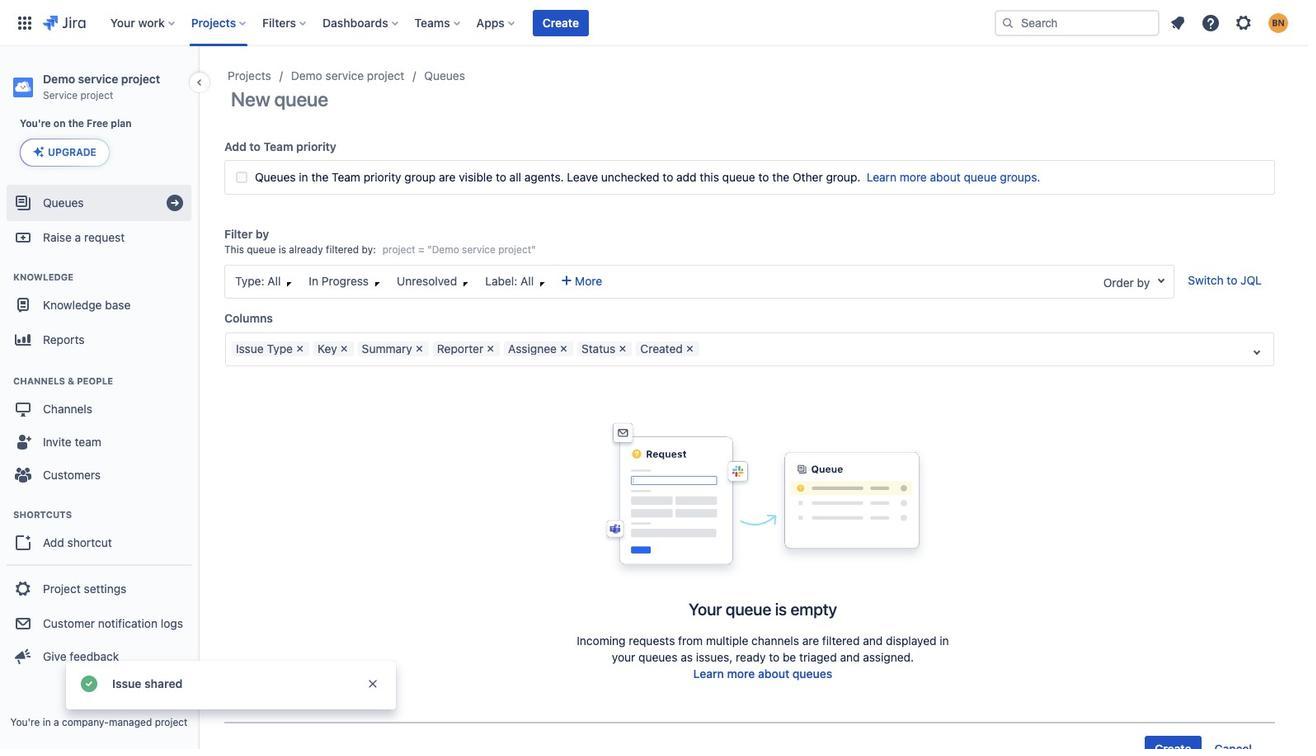 Task type: vqa. For each thing, say whether or not it's contained in the screenshot.
the topmost with
no



Task type: locate. For each thing, give the bounding box(es) containing it.
by for order
[[1137, 276, 1150, 290]]

the right 'on'
[[68, 117, 84, 130]]

in inside incoming requests from multiple channels are filtered and displayed in your queues as issues, ready to be triaged and assigned. learn more about queues
[[940, 634, 949, 648]]

2 vertical spatial queues
[[43, 195, 84, 209]]

all right type:
[[268, 274, 281, 288]]

queues link down teams dropdown button
[[424, 66, 465, 86]]

1 horizontal spatial issue
[[236, 342, 264, 356]]

0 vertical spatial projects
[[191, 15, 236, 29]]

channels
[[13, 375, 65, 386], [43, 401, 92, 415]]

service inside demo service project service project
[[78, 72, 118, 86]]

your
[[110, 15, 135, 29], [689, 600, 722, 619]]

your work
[[110, 15, 165, 29]]

0 horizontal spatial queues link
[[7, 185, 191, 221]]

1 vertical spatial your
[[689, 600, 722, 619]]

channels down '&'
[[43, 401, 92, 415]]

give
[[43, 649, 67, 663]]

1 horizontal spatial filtered
[[823, 634, 860, 648]]

service inside filter by this queue is already filtered by: project = "demo service project"
[[462, 243, 496, 256]]

2 all from the left
[[521, 274, 534, 288]]

channels inside popup button
[[43, 401, 92, 415]]

you're in a company-managed project
[[10, 716, 188, 729]]

queues down "triaged"
[[793, 667, 833, 681]]

dismiss image
[[366, 677, 380, 691]]

groups.
[[1000, 170, 1041, 184]]

priority
[[296, 139, 336, 153], [364, 170, 401, 184]]

group.
[[826, 170, 861, 184]]

queues
[[424, 68, 465, 83], [255, 170, 296, 184], [43, 195, 84, 209]]

1 horizontal spatial queues link
[[424, 66, 465, 86]]

you're left 'on'
[[20, 117, 51, 130]]

1 group from the top
[[7, 180, 191, 683]]

1 horizontal spatial all
[[521, 274, 534, 288]]

1 horizontal spatial are
[[803, 634, 819, 648]]

0 horizontal spatial team
[[264, 139, 293, 153]]

0 horizontal spatial your
[[110, 15, 135, 29]]

raise a request
[[43, 230, 125, 244]]

in progress
[[309, 274, 369, 288]]

0 vertical spatial add
[[224, 139, 247, 153]]

raise
[[43, 230, 72, 244]]

project left =
[[383, 243, 416, 256]]

0 horizontal spatial add
[[43, 535, 64, 549]]

other
[[793, 170, 823, 184]]

label:
[[485, 274, 518, 288]]

project inside filter by this queue is already filtered by: project = "demo service project"
[[383, 243, 416, 256]]

1 horizontal spatial demo
[[291, 68, 322, 83]]

0 horizontal spatial priority
[[296, 139, 336, 153]]

1 vertical spatial are
[[803, 634, 819, 648]]

issue left type
[[236, 342, 264, 356]]

a
[[75, 230, 81, 244], [54, 716, 59, 729]]

queues down teams dropdown button
[[424, 68, 465, 83]]

filtered up "triaged"
[[823, 634, 860, 648]]

and right "triaged"
[[840, 650, 860, 664]]

0 vertical spatial queues
[[424, 68, 465, 83]]

1 vertical spatial you're
[[10, 716, 40, 729]]

1 horizontal spatial your
[[689, 600, 722, 619]]

1 horizontal spatial by
[[1137, 276, 1150, 290]]

1 horizontal spatial service
[[326, 68, 364, 83]]

incoming requests from multiple channels are filtered and displayed in your queues as issues, ready to be triaged and assigned. learn more about queues
[[577, 634, 949, 681]]

filtered inside incoming requests from multiple channels are filtered and displayed in your queues as issues, ready to be triaged and assigned. learn more about queues
[[823, 634, 860, 648]]

0 horizontal spatial and
[[840, 650, 860, 664]]

status option
[[577, 338, 636, 356]]

a left company-
[[54, 716, 59, 729]]

learn more about queue groups. link
[[864, 169, 1041, 186]]

0 vertical spatial a
[[75, 230, 81, 244]]

0 vertical spatial more
[[900, 170, 927, 184]]

0 horizontal spatial learn
[[694, 667, 724, 681]]

1 horizontal spatial add
[[224, 139, 247, 153]]

team down add to team priority
[[332, 170, 361, 184]]

issue
[[236, 342, 264, 356], [112, 677, 142, 691]]

1 horizontal spatial in
[[299, 170, 308, 184]]

knowledge group
[[7, 254, 191, 363]]

are
[[439, 170, 456, 184], [803, 634, 819, 648]]

0 vertical spatial knowledge
[[13, 271, 74, 282]]

demo up service
[[43, 72, 75, 86]]

filters
[[262, 15, 296, 29]]

more right group.
[[900, 170, 927, 184]]

learn more about queues button
[[694, 666, 833, 682]]

key
[[318, 342, 337, 356]]

to
[[249, 139, 261, 153], [496, 170, 507, 184], [663, 170, 674, 184], [759, 170, 769, 184], [1227, 273, 1238, 287], [769, 650, 780, 664]]

0 horizontal spatial demo
[[43, 72, 75, 86]]

add down projects link
[[224, 139, 247, 153]]

0 horizontal spatial issue
[[112, 677, 142, 691]]

knowledge down raise
[[13, 271, 74, 282]]

and up assigned.
[[863, 634, 883, 648]]

multiple
[[706, 634, 749, 648]]

1 horizontal spatial more
[[900, 170, 927, 184]]

1 vertical spatial queues link
[[7, 185, 191, 221]]

customers
[[43, 467, 101, 482]]

your inside dropdown button
[[110, 15, 135, 29]]

the down add to team priority
[[311, 170, 329, 184]]

are right group on the left of the page
[[439, 170, 456, 184]]

all for type: all
[[268, 274, 281, 288]]

add shortcut button
[[7, 526, 191, 559]]

1 vertical spatial projects
[[228, 68, 271, 83]]

0 horizontal spatial by
[[256, 227, 269, 241]]

learn inside incoming requests from multiple channels are filtered and displayed in your queues as issues, ready to be triaged and assigned. learn more about queues
[[694, 667, 724, 681]]

1 vertical spatial knowledge
[[43, 298, 102, 312]]

0 horizontal spatial service
[[78, 72, 118, 86]]

by inside order by link
[[1137, 276, 1150, 290]]

projects link
[[228, 66, 271, 86]]

queues down the requests
[[639, 650, 678, 664]]

group
[[7, 180, 191, 683], [7, 564, 191, 678]]

filtered inside filter by this queue is already filtered by: project = "demo service project"
[[326, 243, 359, 256]]

service up free
[[78, 72, 118, 86]]

Search field
[[995, 9, 1160, 36]]

about down be
[[758, 667, 790, 681]]

issue for issue type
[[236, 342, 264, 356]]

2 group from the top
[[7, 564, 191, 678]]

to left be
[[769, 650, 780, 664]]

group containing project settings
[[7, 564, 191, 678]]

0 horizontal spatial a
[[54, 716, 59, 729]]

your for your queue is empty
[[689, 600, 722, 619]]

all
[[268, 274, 281, 288], [521, 274, 534, 288]]

priority left group on the left of the page
[[364, 170, 401, 184]]

1 vertical spatial about
[[758, 667, 790, 681]]

switch
[[1188, 273, 1224, 287]]

0 horizontal spatial the
[[68, 117, 84, 130]]

demo down filters 'dropdown button'
[[291, 68, 322, 83]]

primary element
[[10, 0, 995, 46]]

1 all from the left
[[268, 274, 281, 288]]

0 horizontal spatial in
[[43, 716, 51, 729]]

your left work
[[110, 15, 135, 29]]

0 vertical spatial are
[[439, 170, 456, 184]]

0 vertical spatial filtered
[[326, 243, 359, 256]]

your up from
[[689, 600, 722, 619]]

demo service project
[[291, 68, 405, 83]]

issue type button
[[232, 342, 309, 356]]

are up "triaged"
[[803, 634, 819, 648]]

more down ready
[[727, 667, 755, 681]]

2 horizontal spatial service
[[462, 243, 496, 256]]

people
[[77, 375, 113, 386]]

queue right this
[[247, 243, 276, 256]]

is left already
[[279, 243, 286, 256]]

issue inside button
[[236, 342, 264, 356]]

you're for you're in a company-managed project
[[10, 716, 40, 729]]

1 horizontal spatial the
[[311, 170, 329, 184]]

free
[[87, 117, 108, 130]]

create button
[[533, 9, 589, 36]]

0 horizontal spatial more
[[727, 667, 755, 681]]

0 vertical spatial and
[[863, 634, 883, 648]]

more inside incoming requests from multiple channels are filtered and displayed in your queues as issues, ready to be triaged and assigned. learn more about queues
[[727, 667, 755, 681]]

in for queues in the team priority group are visible to all agents. leave unchecked to add this queue to the other group. learn more about queue groups.
[[299, 170, 308, 184]]

dashboards button
[[318, 9, 405, 36]]

summary option
[[357, 338, 432, 356]]

by for filter
[[256, 227, 269, 241]]

0 vertical spatial queues
[[639, 650, 678, 664]]

0 horizontal spatial filtered
[[326, 243, 359, 256]]

0 horizontal spatial about
[[758, 667, 790, 681]]

a right raise
[[75, 230, 81, 244]]

1 vertical spatial in
[[940, 634, 949, 648]]

service right ""demo"
[[462, 243, 496, 256]]

0 vertical spatial by
[[256, 227, 269, 241]]

add shortcut
[[43, 535, 112, 549]]

demo inside demo service project service project
[[43, 72, 75, 86]]

1 vertical spatial filtered
[[823, 634, 860, 648]]

by inside filter by this queue is already filtered by: project = "demo service project"
[[256, 227, 269, 241]]

add to team priority
[[224, 139, 336, 153]]

0 vertical spatial about
[[930, 170, 961, 184]]

queue
[[722, 170, 756, 184], [964, 170, 997, 184], [247, 243, 276, 256], [726, 600, 772, 619]]

upgrade button
[[21, 139, 109, 166]]

add down shortcuts
[[43, 535, 64, 549]]

you're for you're on the free plan
[[20, 117, 51, 130]]

queues link up request
[[7, 185, 191, 221]]

2 vertical spatial in
[[43, 716, 51, 729]]

2 horizontal spatial in
[[940, 634, 949, 648]]

your work button
[[105, 9, 181, 36]]

learn right group.
[[867, 170, 897, 184]]

is up channels
[[775, 600, 787, 619]]

1 vertical spatial queues
[[793, 667, 833, 681]]

is
[[279, 243, 286, 256], [775, 600, 787, 619]]

"demo
[[427, 243, 459, 256]]

1 horizontal spatial a
[[75, 230, 81, 244]]

1 vertical spatial team
[[332, 170, 361, 184]]

jql
[[1241, 273, 1262, 287]]

projects right work
[[191, 15, 236, 29]]

give feedback
[[43, 649, 119, 663]]

add inside button
[[43, 535, 64, 549]]

reporter button
[[433, 342, 500, 356]]

the left other
[[773, 170, 790, 184]]

order
[[1104, 276, 1134, 290]]

search image
[[1002, 16, 1015, 29]]

1 horizontal spatial priority
[[364, 170, 401, 184]]

banner
[[0, 0, 1309, 46]]

issue for issue shared
[[112, 677, 142, 691]]

0 horizontal spatial are
[[439, 170, 456, 184]]

1 vertical spatial queues
[[255, 170, 296, 184]]

queues down add to team priority
[[255, 170, 296, 184]]

in
[[299, 170, 308, 184], [940, 634, 949, 648], [43, 716, 51, 729]]

demo
[[291, 68, 322, 83], [43, 72, 75, 86]]

1 horizontal spatial team
[[332, 170, 361, 184]]

in down add to team priority
[[299, 170, 308, 184]]

triaged
[[800, 650, 837, 664]]

filtered for and
[[823, 634, 860, 648]]

add for add shortcut
[[43, 535, 64, 549]]

as
[[681, 650, 693, 664]]

request
[[84, 230, 125, 244]]

service down dashboards
[[326, 68, 364, 83]]

by
[[256, 227, 269, 241], [1137, 276, 1150, 290]]

company-
[[62, 716, 109, 729]]

projects down projects dropdown button
[[228, 68, 271, 83]]

you're on the free plan
[[20, 117, 132, 130]]

on
[[54, 117, 66, 130]]

list box
[[231, 338, 1251, 356]]

reports link
[[7, 322, 191, 358]]

0 vertical spatial in
[[299, 170, 308, 184]]

0 horizontal spatial all
[[268, 274, 281, 288]]

about left groups.
[[930, 170, 961, 184]]

0 vertical spatial your
[[110, 15, 135, 29]]

appswitcher icon image
[[15, 13, 35, 33]]

1 vertical spatial a
[[54, 716, 59, 729]]

you're left company-
[[10, 716, 40, 729]]

in right 'displayed'
[[940, 634, 949, 648]]

unchecked
[[601, 170, 660, 184]]

0 vertical spatial team
[[264, 139, 293, 153]]

queues up raise
[[43, 195, 84, 209]]

0 horizontal spatial is
[[279, 243, 286, 256]]

1 horizontal spatial queues
[[793, 667, 833, 681]]

channels
[[752, 634, 799, 648]]

status
[[582, 342, 616, 356]]

filtered left by:
[[326, 243, 359, 256]]

queues
[[639, 650, 678, 664], [793, 667, 833, 681]]

1 vertical spatial channels
[[43, 401, 92, 415]]

success image
[[79, 674, 99, 694]]

by right the filter at the top of the page
[[256, 227, 269, 241]]

priority down 'demo service project' link
[[296, 139, 336, 153]]

0 vertical spatial is
[[279, 243, 286, 256]]

0 vertical spatial queues link
[[424, 66, 465, 86]]

all right label:
[[521, 274, 534, 288]]

channels left '&'
[[13, 375, 65, 386]]

in left company-
[[43, 716, 51, 729]]

project up free
[[80, 89, 113, 101]]

0 vertical spatial issue
[[236, 342, 264, 356]]

None text field
[[226, 337, 1274, 361]]

in progress button
[[302, 268, 385, 295]]

issues,
[[696, 650, 733, 664]]

0 vertical spatial learn
[[867, 170, 897, 184]]

learn down issues,
[[694, 667, 724, 681]]

service for demo service project
[[326, 68, 364, 83]]

0 horizontal spatial queues
[[43, 195, 84, 209]]

&
[[68, 375, 74, 386]]

apps button
[[472, 9, 521, 36]]

issue type option
[[231, 338, 313, 356]]

knowledge for knowledge base
[[43, 298, 102, 312]]

0 vertical spatial channels
[[13, 375, 65, 386]]

type: all
[[235, 274, 281, 288]]

a inside group
[[75, 230, 81, 244]]

customer notification logs link
[[7, 607, 191, 640]]

1 vertical spatial more
[[727, 667, 755, 681]]

1 vertical spatial learn
[[694, 667, 724, 681]]

1 horizontal spatial queues
[[255, 170, 296, 184]]

status button
[[578, 342, 632, 356]]

projects inside projects dropdown button
[[191, 15, 236, 29]]

0 vertical spatial you're
[[20, 117, 51, 130]]

by right order
[[1137, 276, 1150, 290]]

and
[[863, 634, 883, 648], [840, 650, 860, 664]]

jira image
[[43, 13, 86, 33], [43, 13, 86, 33]]

shortcuts group
[[7, 492, 191, 564]]

team down projects link
[[264, 139, 293, 153]]

1 vertical spatial by
[[1137, 276, 1150, 290]]

1 vertical spatial add
[[43, 535, 64, 549]]

help image
[[1201, 13, 1221, 33]]

requests
[[629, 634, 675, 648]]

notifications image
[[1168, 13, 1188, 33]]

to left all
[[496, 170, 507, 184]]

knowledge
[[13, 271, 74, 282], [43, 298, 102, 312]]

created option
[[636, 338, 703, 356]]

1 horizontal spatial is
[[775, 600, 787, 619]]

1 vertical spatial issue
[[112, 677, 142, 691]]

knowledge up reports
[[43, 298, 102, 312]]

issue left shared
[[112, 677, 142, 691]]

add
[[677, 170, 697, 184]]



Task type: describe. For each thing, give the bounding box(es) containing it.
create
[[543, 15, 579, 29]]

issue shared
[[112, 677, 183, 691]]

created button
[[636, 342, 699, 356]]

1 vertical spatial priority
[[364, 170, 401, 184]]

customer notification logs
[[43, 616, 183, 630]]

managed
[[109, 716, 152, 729]]

channels & people group
[[7, 358, 191, 497]]

1 vertical spatial and
[[840, 650, 860, 664]]

visible
[[459, 170, 493, 184]]

upgrade
[[48, 146, 96, 158]]

summary button
[[358, 342, 429, 356]]

channels & people
[[13, 375, 113, 386]]

demo service project service project
[[43, 72, 160, 101]]

this
[[700, 170, 719, 184]]

channels button
[[7, 393, 191, 426]]

to inside incoming requests from multiple channels are filtered and displayed in your queues as issues, ready to be triaged and assigned. learn more about queues
[[769, 650, 780, 664]]

project settings link
[[7, 571, 191, 607]]

order by link
[[1100, 271, 1154, 295]]

team
[[75, 434, 101, 449]]

filtered for by:
[[326, 243, 359, 256]]

are inside incoming requests from multiple channels are filtered and displayed in your queues as issues, ready to be triaged and assigned. learn more about queues
[[803, 634, 819, 648]]

notification
[[98, 616, 158, 630]]

work
[[138, 15, 165, 29]]

apps
[[477, 15, 505, 29]]

assignee button
[[504, 342, 573, 356]]

projects for projects dropdown button
[[191, 15, 236, 29]]

1 horizontal spatial about
[[930, 170, 961, 184]]

the for team
[[311, 170, 329, 184]]

plan
[[111, 117, 132, 130]]

all
[[510, 170, 521, 184]]

list box containing issue type
[[231, 338, 1251, 356]]

issue type
[[236, 342, 293, 356]]

label: all
[[485, 274, 534, 288]]

key option
[[313, 338, 357, 356]]

assigned.
[[863, 650, 914, 664]]

0 horizontal spatial queues
[[639, 650, 678, 664]]

1 vertical spatial is
[[775, 600, 787, 619]]

to left other
[[759, 170, 769, 184]]

your for your work
[[110, 15, 135, 29]]

agents.
[[525, 170, 564, 184]]

type:
[[235, 274, 264, 288]]

the for free
[[68, 117, 84, 130]]

dashboards
[[323, 15, 388, 29]]

New queue field
[[226, 86, 1274, 112]]

service for demo service project service project
[[78, 72, 118, 86]]

group
[[405, 170, 436, 184]]

knowledge for knowledge
[[13, 271, 74, 282]]

group containing queues
[[7, 180, 191, 683]]

your profile and settings image
[[1269, 13, 1289, 33]]

reporter option
[[432, 338, 503, 356]]

shared
[[144, 677, 183, 691]]

settings image
[[1234, 13, 1254, 33]]

already
[[289, 243, 323, 256]]

base
[[105, 298, 131, 312]]

demo for demo service project service project
[[43, 72, 75, 86]]

more button
[[555, 268, 609, 295]]

customer
[[43, 616, 95, 630]]

in for you're in a company-managed project
[[43, 716, 51, 729]]

give feedback button
[[7, 640, 191, 673]]

filter by this queue is already filtered by: project = "demo service project"
[[224, 227, 536, 256]]

settings
[[84, 581, 127, 595]]

1 horizontal spatial and
[[863, 634, 883, 648]]

summary
[[362, 342, 412, 356]]

from
[[678, 634, 703, 648]]

project down dashboards dropdown button
[[367, 68, 405, 83]]

incoming
[[577, 634, 626, 648]]

add for add to team priority
[[224, 139, 247, 153]]

1 horizontal spatial learn
[[867, 170, 897, 184]]

logs
[[161, 616, 183, 630]]

progress
[[322, 274, 369, 288]]

queues in the team priority group are visible to all agents. leave unchecked to add this queue to the other group. learn more about queue groups.
[[255, 170, 1041, 184]]

project up the plan
[[121, 72, 160, 86]]

projects for projects link
[[228, 68, 271, 83]]

2 horizontal spatial the
[[773, 170, 790, 184]]

assignee
[[508, 342, 557, 356]]

created
[[641, 342, 683, 356]]

invite team button
[[7, 426, 191, 459]]

feedback
[[70, 649, 119, 663]]

=
[[418, 243, 425, 256]]

switch to jql
[[1188, 273, 1262, 287]]

to down projects link
[[249, 139, 261, 153]]

queue inside filter by this queue is already filtered by: project = "demo service project"
[[247, 243, 276, 256]]

more
[[575, 274, 602, 288]]

leave
[[567, 170, 598, 184]]

ready
[[736, 650, 766, 664]]

switch to jql link
[[1188, 273, 1262, 287]]

0 vertical spatial priority
[[296, 139, 336, 153]]

your queue is empty
[[689, 600, 837, 619]]

project"
[[499, 243, 536, 256]]

queue left groups.
[[964, 170, 997, 184]]

demo for demo service project
[[291, 68, 322, 83]]

is inside filter by this queue is already filtered by: project = "demo service project"
[[279, 243, 286, 256]]

by:
[[362, 243, 376, 256]]

invite
[[43, 434, 72, 449]]

to left "add"
[[663, 170, 674, 184]]

demo service project link
[[291, 66, 405, 86]]

service
[[43, 89, 78, 101]]

be
[[783, 650, 796, 664]]

your
[[612, 650, 636, 664]]

channels for channels
[[43, 401, 92, 415]]

projects button
[[186, 9, 253, 36]]

project down shared
[[155, 716, 188, 729]]

banner containing your work
[[0, 0, 1309, 46]]

shortcut
[[67, 535, 112, 549]]

2 horizontal spatial queues
[[424, 68, 465, 83]]

in
[[309, 274, 319, 288]]

about inside incoming requests from multiple channels are filtered and displayed in your queues as issues, ready to be triaged and assigned. learn more about queues
[[758, 667, 790, 681]]

knowledge base link
[[7, 289, 191, 322]]

queue up "multiple"
[[726, 600, 772, 619]]

to left jql
[[1227, 273, 1238, 287]]

filters button
[[258, 9, 313, 36]]

project settings
[[43, 581, 127, 595]]

type
[[267, 342, 293, 356]]

all for label: all
[[521, 274, 534, 288]]

filter
[[224, 227, 253, 241]]

queue right this on the right of the page
[[722, 170, 756, 184]]

order by
[[1104, 276, 1150, 290]]

assignee option
[[503, 338, 577, 356]]

channels for channels & people
[[13, 375, 65, 386]]



